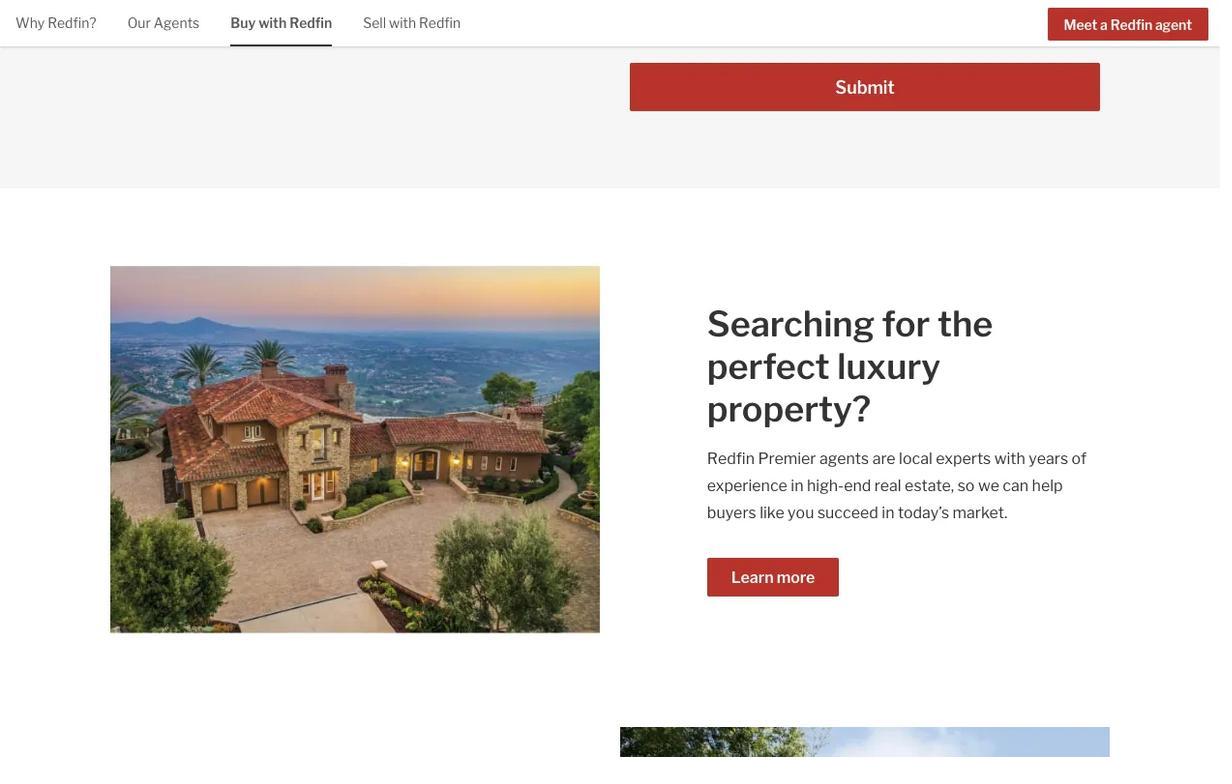 Task type: describe. For each thing, give the bounding box(es) containing it.
our agents link
[[127, 0, 200, 44]]

aerial photograph of a redfin premier home image
[[110, 266, 600, 635]]

buy with redfin
[[231, 15, 332, 31]]

why
[[15, 15, 45, 31]]

meet
[[1064, 16, 1098, 33]]

with for sell
[[389, 15, 416, 31]]

learn more button
[[707, 559, 839, 598]]

redfin for sell with redfin
[[419, 15, 461, 31]]

meet a redfin agent button
[[1048, 8, 1209, 40]]

years
[[1029, 450, 1069, 469]]

so
[[958, 478, 975, 496]]

redfin inside redfin premier agents are local experts with years of experience in high-end real estate, so we can help buyers like you succeed in today's market.
[[707, 450, 755, 469]]

our agents
[[127, 15, 200, 31]]

high-
[[807, 478, 844, 496]]

our
[[127, 15, 151, 31]]

searching for the perfect luxury property?
[[707, 303, 993, 431]]

we
[[978, 478, 1000, 496]]

0 vertical spatial in
[[791, 478, 804, 496]]

learn more
[[731, 570, 815, 588]]

agents
[[154, 15, 200, 31]]

agents
[[820, 450, 869, 469]]

Enter your message field text field
[[639, 0, 1092, 34]]

perfect
[[707, 346, 830, 389]]

redfin premier agents are local experts with years of experience in high-end real estate, so we can help buyers like you succeed in today's market.
[[707, 450, 1087, 523]]

help
[[1032, 478, 1063, 496]]

property?
[[707, 389, 871, 431]]

local
[[899, 450, 933, 469]]

why redfin?
[[15, 15, 96, 31]]

redfin home with yard sign image
[[620, 728, 1110, 758]]

premier
[[758, 450, 816, 469]]

sell with redfin
[[363, 15, 461, 31]]

end
[[844, 478, 871, 496]]

can
[[1003, 478, 1029, 496]]



Task type: vqa. For each thing, say whether or not it's contained in the screenshot.
with to the right
yes



Task type: locate. For each thing, give the bounding box(es) containing it.
meet a redfin agent
[[1064, 16, 1192, 33]]

with inside redfin premier agents are local experts with years of experience in high-end real estate, so we can help buyers like you succeed in today's market.
[[995, 450, 1026, 469]]

luxury
[[837, 346, 941, 389]]

redfin for buy with redfin
[[290, 15, 332, 31]]

redfin inside button
[[1111, 16, 1153, 33]]

with up the can
[[995, 450, 1026, 469]]

buy with redfin link
[[231, 0, 332, 44]]

in
[[791, 478, 804, 496], [882, 505, 895, 523]]

redfin right sell at the top of page
[[419, 15, 461, 31]]

redfin for meet a redfin agent
[[1111, 16, 1153, 33]]

like
[[760, 505, 785, 523]]

0 horizontal spatial in
[[791, 478, 804, 496]]

redfin up experience
[[707, 450, 755, 469]]

in down real
[[882, 505, 895, 523]]

1 horizontal spatial with
[[389, 15, 416, 31]]

in up you
[[791, 478, 804, 496]]

learn
[[731, 570, 774, 588]]

of
[[1072, 450, 1087, 469]]

with
[[259, 15, 287, 31], [389, 15, 416, 31], [995, 450, 1026, 469]]

succeed
[[818, 505, 879, 523]]

more
[[777, 570, 815, 588]]

experts
[[936, 450, 991, 469]]

redfin left sell at the top of page
[[290, 15, 332, 31]]

you
[[788, 505, 814, 523]]

with for buy
[[259, 15, 287, 31]]

redfin inside "link"
[[290, 15, 332, 31]]

submit
[[836, 78, 895, 98]]

today's
[[898, 505, 950, 523]]

redfin right a
[[1111, 16, 1153, 33]]

why redfin? link
[[15, 0, 96, 44]]

the
[[938, 303, 993, 346]]

are
[[873, 450, 896, 469]]

a
[[1101, 16, 1108, 33]]

with right sell at the top of page
[[389, 15, 416, 31]]

buyers
[[707, 505, 757, 523]]

buy
[[231, 15, 256, 31]]

0 horizontal spatial with
[[259, 15, 287, 31]]

with inside "link"
[[259, 15, 287, 31]]

for
[[882, 303, 931, 346]]

real
[[875, 478, 902, 496]]

with right the buy
[[259, 15, 287, 31]]

sell
[[363, 15, 386, 31]]

agent
[[1156, 16, 1192, 33]]

searching
[[707, 303, 875, 346]]

submit button
[[630, 63, 1101, 111]]

market.
[[953, 505, 1008, 523]]

2 horizontal spatial with
[[995, 450, 1026, 469]]

redfin?
[[48, 15, 96, 31]]

experience
[[707, 478, 788, 496]]

redfin
[[290, 15, 332, 31], [419, 15, 461, 31], [1111, 16, 1153, 33], [707, 450, 755, 469]]

sell with redfin link
[[363, 0, 461, 44]]

1 vertical spatial in
[[882, 505, 895, 523]]

1 horizontal spatial in
[[882, 505, 895, 523]]

estate,
[[905, 478, 955, 496]]



